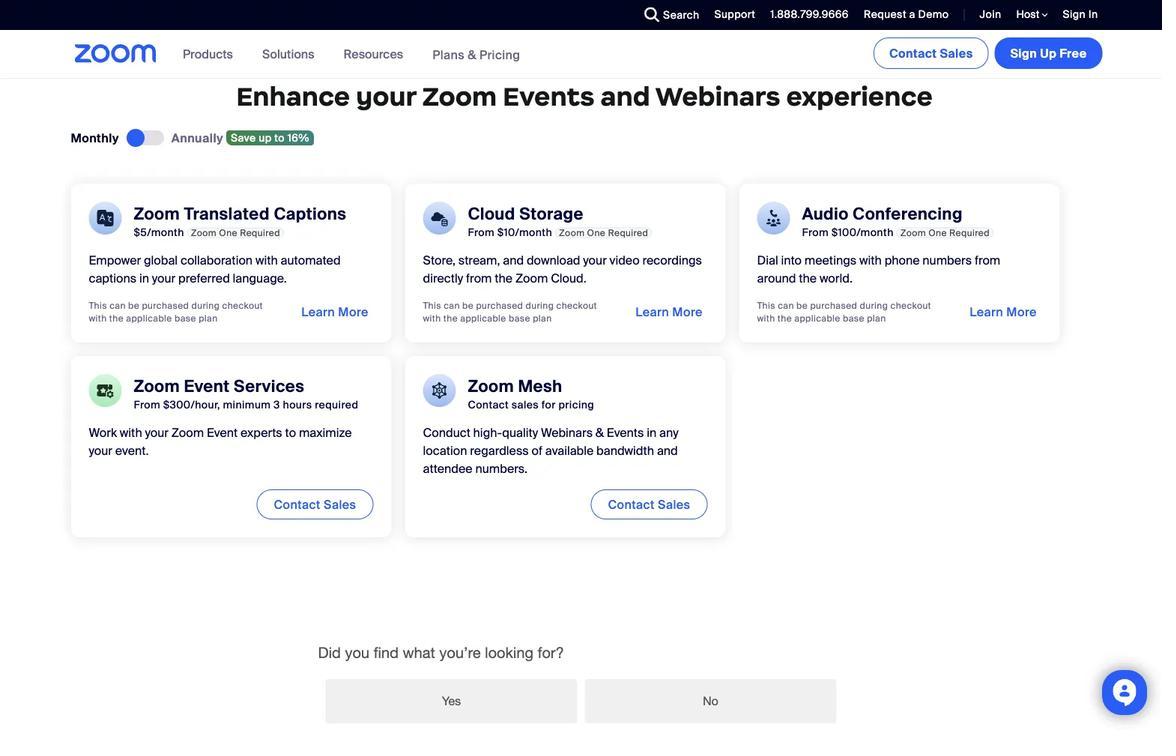 Task type: vqa. For each thing, say whether or not it's contained in the screenshot.
checked icon to the bottom
no



Task type: describe. For each thing, give the bounding box(es) containing it.
banner containing contact sales
[[57, 30, 1106, 79]]

zoom translated captions logo image
[[89, 202, 122, 235]]

16%
[[288, 131, 310, 145]]

request a demo
[[864, 7, 950, 21]]

sales for services
[[324, 497, 356, 513]]

zoom inside zoom event services from $300/hour, minimum 3 hours required
[[134, 376, 180, 397]]

attendee
[[423, 461, 473, 477]]

quality
[[502, 425, 538, 441]]

& inside the product information navigation
[[468, 47, 477, 62]]

solutions button
[[262, 30, 321, 78]]

annually save up to 16%
[[172, 131, 310, 146]]

collaboration
[[181, 253, 253, 268]]

host button
[[1017, 7, 1049, 22]]

host
[[1017, 7, 1043, 21]]

with down captions
[[89, 313, 107, 324]]

zoom inside work with your zoom event experts to maximize your event.
[[171, 425, 204, 441]]

learn more for audio conferencing
[[970, 304, 1038, 320]]

store, stream, and download your video recordings directly from the zoom cloud.
[[423, 253, 702, 286]]

video
[[610, 253, 640, 268]]

can for audio conferencing
[[778, 300, 795, 312]]

sign up free
[[1011, 45, 1087, 61]]

product information navigation
[[172, 30, 532, 79]]

with inside dial into meetings with phone numbers from around the world.
[[860, 253, 882, 268]]

from for cloud storage
[[468, 226, 495, 240]]

the inside store, stream, and download your video recordings directly from the zoom cloud.
[[495, 271, 513, 286]]

directly
[[423, 271, 464, 286]]

from inside dial into meetings with phone numbers from around the world.
[[975, 253, 1001, 268]]

to inside annually save up to 16%
[[275, 131, 285, 145]]

& inside conduct high-quality webinars & events in any location regardless of available bandwidth and attendee numbers.
[[596, 425, 604, 441]]

base for conferencing
[[843, 313, 865, 324]]

join link left 'host'
[[969, 0, 1006, 30]]

a
[[910, 7, 916, 21]]

translated
[[184, 204, 270, 225]]

free
[[1060, 45, 1087, 61]]

dial into meetings with phone numbers from around the world.
[[758, 253, 1001, 286]]

cloud.
[[551, 271, 587, 286]]

global
[[144, 253, 178, 268]]

event.
[[115, 443, 149, 459]]

world.
[[820, 271, 853, 286]]

cloud storage from $10/month zoom one required
[[468, 204, 649, 240]]

zoom inside cloud storage from $10/month zoom one required
[[559, 227, 585, 239]]

maximize
[[299, 425, 352, 441]]

enhance
[[236, 81, 350, 113]]

captions
[[274, 204, 347, 225]]

can for cloud storage
[[444, 300, 460, 312]]

checkout for translated
[[222, 300, 263, 312]]

request
[[864, 7, 907, 21]]

can for zoom translated captions
[[110, 300, 126, 312]]

contact sales for contact
[[608, 497, 691, 513]]

captions
[[89, 271, 137, 286]]

with down the directly
[[423, 313, 441, 324]]

cloud
[[468, 204, 516, 225]]

into
[[782, 253, 802, 268]]

work
[[89, 425, 117, 441]]

up image
[[641, 0, 652, 11]]

1.888.799.9666
[[771, 7, 849, 21]]

sign up free button
[[995, 37, 1103, 69]]

support
[[715, 7, 756, 21]]

in for zoom mesh
[[647, 425, 657, 441]]

for
[[542, 399, 556, 412]]

available
[[546, 443, 594, 459]]

location
[[423, 443, 467, 459]]

this for audio conferencing
[[758, 300, 776, 312]]

one for storage
[[588, 227, 606, 239]]

meetings navigation
[[871, 30, 1106, 72]]

conferencing
[[853, 204, 963, 225]]

any
[[660, 425, 679, 441]]

audio conferencing logo image
[[758, 202, 791, 235]]

search button
[[634, 0, 704, 30]]

this for zoom translated captions
[[89, 300, 107, 312]]

zoom down translated
[[191, 227, 217, 239]]

enhance your zoom events and webinars experience
[[236, 81, 933, 113]]

$5/month
[[134, 226, 184, 240]]

services
[[234, 376, 305, 397]]

$300/hour,
[[163, 399, 220, 412]]

phone
[[885, 253, 920, 268]]

sign in
[[1064, 7, 1099, 21]]

more for audio conferencing
[[1007, 304, 1038, 320]]

from inside store, stream, and download your video recordings directly from the zoom cloud.
[[466, 271, 492, 286]]

plans
[[433, 47, 465, 62]]

download
[[527, 253, 581, 268]]

automated
[[281, 253, 341, 268]]

plan for translated
[[199, 313, 218, 324]]

language.
[[233, 271, 287, 286]]

zoom down plans at the left of the page
[[422, 81, 497, 113]]

sales inside meetings navigation
[[941, 45, 974, 61]]

learn for audio conferencing
[[970, 304, 1004, 320]]

more for zoom translated captions
[[338, 304, 369, 320]]

join
[[980, 7, 1002, 21]]

preferred
[[178, 271, 230, 286]]

save
[[231, 131, 256, 145]]

search
[[664, 8, 700, 22]]

empower global collaboration with automated captions in your preferred language.
[[89, 253, 341, 286]]

one for conferencing
[[929, 227, 948, 239]]

from inside zoom event services from $300/hour, minimum 3 hours required
[[134, 399, 160, 412]]

required for translated
[[240, 227, 280, 239]]

be for cloud storage
[[463, 300, 474, 312]]

of
[[532, 443, 543, 459]]

0 vertical spatial and
[[601, 81, 651, 113]]

zoom event services from $300/hour, minimum 3 hours required
[[134, 376, 359, 412]]

audio
[[803, 204, 849, 225]]

numbers.
[[476, 461, 528, 477]]

stream,
[[459, 253, 500, 268]]

$100/month
[[832, 226, 894, 240]]

learn for zoom translated captions
[[302, 304, 335, 320]]

purchased for audio
[[811, 300, 858, 312]]

around
[[758, 271, 797, 286]]

annually
[[172, 131, 223, 146]]

audio conferencing from $100/month zoom one required
[[803, 204, 990, 240]]

conduct
[[423, 425, 471, 441]]

in for zoom translated captions
[[139, 271, 149, 286]]

base for translated
[[175, 313, 196, 324]]

products button
[[183, 30, 240, 78]]

your down resources "dropdown button"
[[356, 81, 416, 113]]

sales
[[512, 399, 539, 412]]

learn more for zoom translated captions
[[302, 304, 369, 320]]

event inside work with your zoom event experts to maximize your event.
[[207, 425, 238, 441]]

zoom inside store, stream, and download your video recordings directly from the zoom cloud.
[[516, 271, 548, 286]]

3
[[274, 399, 280, 412]]

purchased for cloud
[[476, 300, 524, 312]]

resources button
[[344, 30, 410, 78]]

0 vertical spatial webinars
[[656, 81, 781, 113]]

resources
[[344, 46, 403, 62]]

plan for storage
[[533, 313, 552, 324]]

storage
[[520, 204, 584, 225]]

with inside empower global collaboration with automated captions in your preferred language.
[[256, 253, 278, 268]]

up
[[1041, 45, 1057, 61]]

regardless
[[470, 443, 529, 459]]

dial
[[758, 253, 779, 268]]

demo
[[919, 7, 950, 21]]

high-
[[474, 425, 502, 441]]

mesh
[[518, 376, 563, 397]]



Task type: locate. For each thing, give the bounding box(es) containing it.
one up numbers
[[929, 227, 948, 239]]

3 learn more from the left
[[970, 304, 1038, 320]]

this for cloud storage
[[423, 300, 442, 312]]

during down preferred
[[192, 300, 220, 312]]

0 horizontal spatial &
[[468, 47, 477, 62]]

with up language.
[[256, 253, 278, 268]]

event down the minimum
[[207, 425, 238, 441]]

more
[[338, 304, 369, 320], [673, 304, 703, 320], [1007, 304, 1038, 320]]

zoom mesh contact sales for pricing
[[468, 376, 595, 412]]

zoom down download
[[516, 271, 548, 286]]

2 be from the left
[[463, 300, 474, 312]]

sign left in
[[1064, 7, 1086, 21]]

applicable down the directly
[[461, 313, 507, 324]]

0 horizontal spatial this can be purchased during checkout with the applicable base plan
[[89, 300, 263, 324]]

learn for cloud storage
[[636, 304, 670, 320]]

1 horizontal spatial more
[[673, 304, 703, 320]]

the down into
[[799, 271, 817, 286]]

contact sales link for contact
[[591, 490, 708, 520]]

from right numbers
[[975, 253, 1001, 268]]

contact sales link down maximize
[[257, 490, 374, 520]]

1 checkout from the left
[[222, 300, 263, 312]]

1 horizontal spatial webinars
[[656, 81, 781, 113]]

zoom down "conferencing"
[[901, 227, 927, 239]]

this can be purchased during checkout with the applicable base plan for zoom
[[89, 300, 263, 324]]

your inside empower global collaboration with automated captions in your preferred language.
[[152, 271, 176, 286]]

0 horizontal spatial required
[[240, 227, 280, 239]]

3 be from the left
[[797, 300, 808, 312]]

1 vertical spatial from
[[466, 271, 492, 286]]

0 horizontal spatial contact sales link
[[257, 490, 374, 520]]

zoom translated captions $5/month zoom one required
[[134, 204, 347, 240]]

2 learn from the left
[[636, 304, 670, 320]]

zoom logo image
[[75, 44, 157, 63]]

2 horizontal spatial contact sales link
[[874, 37, 989, 69]]

sign for sign in
[[1064, 7, 1086, 21]]

event up $300/hour,
[[184, 376, 230, 397]]

0 horizontal spatial be
[[128, 300, 140, 312]]

3 purchased from the left
[[811, 300, 858, 312]]

2 one from the left
[[588, 227, 606, 239]]

0 horizontal spatial webinars
[[541, 425, 593, 441]]

2 can from the left
[[444, 300, 460, 312]]

can down captions
[[110, 300, 126, 312]]

sales for contact
[[658, 497, 691, 513]]

with down $100/month
[[860, 253, 882, 268]]

2 horizontal spatial from
[[803, 226, 829, 240]]

zoom up sales
[[468, 376, 514, 397]]

1 applicable from the left
[[126, 313, 172, 324]]

your inside store, stream, and download your video recordings directly from the zoom cloud.
[[584, 253, 607, 268]]

event inside zoom event services from $300/hour, minimum 3 hours required
[[184, 376, 230, 397]]

webinars inside conduct high-quality webinars & events in any location regardless of available bandwidth and attendee numbers.
[[541, 425, 593, 441]]

1 during from the left
[[192, 300, 220, 312]]

your up event.
[[145, 425, 169, 441]]

1 this from the left
[[89, 300, 107, 312]]

during for conferencing
[[860, 300, 889, 312]]

checkout for storage
[[557, 300, 597, 312]]

join link up meetings navigation
[[980, 7, 1002, 21]]

1 vertical spatial to
[[285, 425, 296, 441]]

the
[[495, 271, 513, 286], [799, 271, 817, 286], [109, 313, 124, 324], [444, 313, 458, 324], [778, 313, 793, 324]]

with down around
[[758, 313, 776, 324]]

1 horizontal spatial learn
[[636, 304, 670, 320]]

2 horizontal spatial this can be purchased during checkout with the applicable base plan
[[758, 300, 932, 324]]

contact sales down maximize
[[274, 497, 356, 513]]

base down store, stream, and download your video recordings directly from the zoom cloud. on the top
[[509, 313, 531, 324]]

required down translated
[[240, 227, 280, 239]]

1 more from the left
[[338, 304, 369, 320]]

1 horizontal spatial this
[[423, 300, 442, 312]]

one
[[219, 227, 238, 239], [588, 227, 606, 239], [929, 227, 948, 239]]

0 vertical spatial events
[[503, 81, 595, 113]]

base down world.
[[843, 313, 865, 324]]

0 vertical spatial in
[[139, 271, 149, 286]]

2 horizontal spatial plan
[[868, 313, 887, 324]]

one inside zoom translated captions $5/month zoom one required
[[219, 227, 238, 239]]

zoom inside audio conferencing from $100/month zoom one required
[[901, 227, 927, 239]]

1 horizontal spatial purchased
[[476, 300, 524, 312]]

0 horizontal spatial checkout
[[222, 300, 263, 312]]

zoom up $5/month
[[134, 204, 180, 225]]

2 learn more from the left
[[636, 304, 703, 320]]

0 horizontal spatial one
[[219, 227, 238, 239]]

one down translated
[[219, 227, 238, 239]]

required inside audio conferencing from $100/month zoom one required
[[950, 227, 990, 239]]

during for storage
[[526, 300, 554, 312]]

the down stream,
[[495, 271, 513, 286]]

2 vertical spatial and
[[657, 443, 678, 459]]

be for audio conferencing
[[797, 300, 808, 312]]

one up store, stream, and download your video recordings directly from the zoom cloud. on the top
[[588, 227, 606, 239]]

plans & pricing link
[[433, 47, 521, 62], [433, 47, 521, 62]]

contact sales link down "demo"
[[874, 37, 989, 69]]

3 applicable from the left
[[795, 313, 841, 324]]

2 horizontal spatial required
[[950, 227, 990, 239]]

applicable for audio
[[795, 313, 841, 324]]

& up bandwidth
[[596, 425, 604, 441]]

1 required from the left
[[240, 227, 280, 239]]

more for cloud storage
[[673, 304, 703, 320]]

the down around
[[778, 313, 793, 324]]

1 be from the left
[[128, 300, 140, 312]]

events
[[503, 81, 595, 113], [607, 425, 644, 441]]

1 horizontal spatial plan
[[533, 313, 552, 324]]

1 horizontal spatial from
[[468, 226, 495, 240]]

2 horizontal spatial base
[[843, 313, 865, 324]]

contact sales
[[890, 45, 974, 61], [274, 497, 356, 513], [608, 497, 691, 513]]

1 horizontal spatial contact sales
[[608, 497, 691, 513]]

0 horizontal spatial and
[[503, 253, 524, 268]]

1 horizontal spatial sales
[[658, 497, 691, 513]]

cloud storage logo image
[[423, 202, 456, 235]]

0 vertical spatial sign
[[1064, 7, 1086, 21]]

3 learn from the left
[[970, 304, 1004, 320]]

this can be purchased during checkout with the applicable base plan down stream,
[[423, 300, 597, 324]]

1 horizontal spatial learn more
[[636, 304, 703, 320]]

zoom
[[422, 81, 497, 113], [134, 204, 180, 225], [191, 227, 217, 239], [559, 227, 585, 239], [901, 227, 927, 239], [516, 271, 548, 286], [134, 376, 180, 397], [468, 376, 514, 397], [171, 425, 204, 441]]

contact sales inside meetings navigation
[[890, 45, 974, 61]]

plan
[[199, 313, 218, 324], [533, 313, 552, 324], [868, 313, 887, 324]]

this
[[89, 300, 107, 312], [423, 300, 442, 312], [758, 300, 776, 312]]

2 this can be purchased during checkout with the applicable base plan from the left
[[423, 300, 597, 324]]

learn more
[[302, 304, 369, 320], [636, 304, 703, 320], [970, 304, 1038, 320]]

from down stream,
[[466, 271, 492, 286]]

3 plan from the left
[[868, 313, 887, 324]]

sign for sign up free
[[1011, 45, 1038, 61]]

this can be purchased during checkout with the applicable base plan down world.
[[758, 300, 932, 324]]

0 horizontal spatial events
[[503, 81, 595, 113]]

& right plans at the left of the page
[[468, 47, 477, 62]]

1 horizontal spatial contact sales link
[[591, 490, 708, 520]]

2 this from the left
[[423, 300, 442, 312]]

2 horizontal spatial more
[[1007, 304, 1038, 320]]

2 horizontal spatial this
[[758, 300, 776, 312]]

1 purchased from the left
[[142, 300, 189, 312]]

1 horizontal spatial required
[[608, 227, 649, 239]]

required
[[240, 227, 280, 239], [608, 227, 649, 239], [950, 227, 990, 239]]

1 horizontal spatial base
[[509, 313, 531, 324]]

checkout down language.
[[222, 300, 263, 312]]

0 vertical spatial from
[[975, 253, 1001, 268]]

2 during from the left
[[526, 300, 554, 312]]

purchased for zoom
[[142, 300, 189, 312]]

contact sales down bandwidth
[[608, 497, 691, 513]]

applicable for cloud
[[461, 313, 507, 324]]

from inside audio conferencing from $100/month zoom one required
[[803, 226, 829, 240]]

this down the directly
[[423, 300, 442, 312]]

solutions
[[262, 46, 315, 62]]

pricing
[[480, 47, 521, 62]]

from inside cloud storage from $10/month zoom one required
[[468, 226, 495, 240]]

zoom event services logo image
[[89, 375, 122, 408]]

with inside work with your zoom event experts to maximize your event.
[[120, 425, 142, 441]]

1 base from the left
[[175, 313, 196, 324]]

work with your zoom event experts to maximize your event.
[[89, 425, 352, 459]]

events up bandwidth
[[607, 425, 644, 441]]

2 purchased from the left
[[476, 300, 524, 312]]

2 applicable from the left
[[461, 313, 507, 324]]

1 vertical spatial &
[[596, 425, 604, 441]]

in down global
[[139, 271, 149, 286]]

applicable down captions
[[126, 313, 172, 324]]

1 one from the left
[[219, 227, 238, 239]]

0 horizontal spatial in
[[139, 271, 149, 286]]

0 horizontal spatial from
[[134, 399, 160, 412]]

contact inside meetings navigation
[[890, 45, 938, 61]]

your left video at the top right
[[584, 253, 607, 268]]

base for storage
[[509, 313, 531, 324]]

sign inside "button"
[[1011, 45, 1038, 61]]

0 vertical spatial event
[[184, 376, 230, 397]]

from down audio
[[803, 226, 829, 240]]

zoom down $300/hour,
[[171, 425, 204, 441]]

your
[[356, 81, 416, 113], [584, 253, 607, 268], [152, 271, 176, 286], [145, 425, 169, 441], [89, 443, 112, 459]]

0 horizontal spatial plan
[[199, 313, 218, 324]]

the down captions
[[109, 313, 124, 324]]

required up video at the top right
[[608, 227, 649, 239]]

empower
[[89, 253, 141, 268]]

to
[[275, 131, 285, 145], [285, 425, 296, 441]]

zoom up $300/hour,
[[134, 376, 180, 397]]

contact sales link inside meetings navigation
[[874, 37, 989, 69]]

plan down dial into meetings with phone numbers from around the world.
[[868, 313, 887, 324]]

contact sales down "demo"
[[890, 45, 974, 61]]

1 horizontal spatial can
[[444, 300, 460, 312]]

applicable
[[126, 313, 172, 324], [461, 313, 507, 324], [795, 313, 841, 324]]

the down the directly
[[444, 313, 458, 324]]

contact sales link down bandwidth
[[591, 490, 708, 520]]

1 vertical spatial event
[[207, 425, 238, 441]]

zoom down 'storage'
[[559, 227, 585, 239]]

purchased
[[142, 300, 189, 312], [476, 300, 524, 312], [811, 300, 858, 312]]

this can be purchased during checkout with the applicable base plan for cloud
[[423, 300, 597, 324]]

experience
[[787, 81, 933, 113]]

purchased down stream,
[[476, 300, 524, 312]]

1 horizontal spatial sign
[[1064, 7, 1086, 21]]

1 vertical spatial and
[[503, 253, 524, 268]]

2 horizontal spatial applicable
[[795, 313, 841, 324]]

sign
[[1064, 7, 1086, 21], [1011, 45, 1038, 61]]

0 horizontal spatial from
[[466, 271, 492, 286]]

1 horizontal spatial in
[[647, 425, 657, 441]]

hours
[[283, 399, 312, 412]]

monthly
[[71, 131, 119, 146]]

contact sales link for services
[[257, 490, 374, 520]]

2 horizontal spatial checkout
[[891, 300, 932, 312]]

1 horizontal spatial and
[[601, 81, 651, 113]]

1 horizontal spatial from
[[975, 253, 1001, 268]]

1 horizontal spatial applicable
[[461, 313, 507, 324]]

during down dial into meetings with phone numbers from around the world.
[[860, 300, 889, 312]]

2 horizontal spatial one
[[929, 227, 948, 239]]

1 this can be purchased during checkout with the applicable base plan from the left
[[89, 300, 263, 324]]

recordings
[[643, 253, 702, 268]]

contact sales for services
[[274, 497, 356, 513]]

$10/month
[[498, 226, 553, 240]]

from down the cloud
[[468, 226, 495, 240]]

2 horizontal spatial during
[[860, 300, 889, 312]]

0 horizontal spatial applicable
[[126, 313, 172, 324]]

learn
[[302, 304, 335, 320], [636, 304, 670, 320], [970, 304, 1004, 320]]

one for translated
[[219, 227, 238, 239]]

3 this from the left
[[758, 300, 776, 312]]

be down into
[[797, 300, 808, 312]]

3 checkout from the left
[[891, 300, 932, 312]]

request a demo link
[[853, 0, 953, 30], [864, 7, 950, 21]]

learn more for cloud storage
[[636, 304, 703, 320]]

3 required from the left
[[950, 227, 990, 239]]

and inside conduct high-quality webinars & events in any location regardless of available bandwidth and attendee numbers.
[[657, 443, 678, 459]]

during
[[192, 300, 220, 312], [526, 300, 554, 312], [860, 300, 889, 312]]

this down around
[[758, 300, 776, 312]]

0 vertical spatial &
[[468, 47, 477, 62]]

in
[[1089, 7, 1099, 21]]

in inside conduct high-quality webinars & events in any location regardless of available bandwidth and attendee numbers.
[[647, 425, 657, 441]]

2 horizontal spatial and
[[657, 443, 678, 459]]

purchased down world.
[[811, 300, 858, 312]]

2 horizontal spatial contact sales
[[890, 45, 974, 61]]

this can be purchased during checkout with the applicable base plan down preferred
[[89, 300, 263, 324]]

required up numbers
[[950, 227, 990, 239]]

3 this can be purchased during checkout with the applicable base plan from the left
[[758, 300, 932, 324]]

and inside store, stream, and download your video recordings directly from the zoom cloud.
[[503, 253, 524, 268]]

2 horizontal spatial learn more
[[970, 304, 1038, 320]]

be for zoom translated captions
[[128, 300, 140, 312]]

3 can from the left
[[778, 300, 795, 312]]

and
[[601, 81, 651, 113], [503, 253, 524, 268], [657, 443, 678, 459]]

3 base from the left
[[843, 313, 865, 324]]

during for translated
[[192, 300, 220, 312]]

sales down "demo"
[[941, 45, 974, 61]]

in
[[139, 271, 149, 286], [647, 425, 657, 441]]

1 horizontal spatial &
[[596, 425, 604, 441]]

1 vertical spatial sign
[[1011, 45, 1038, 61]]

plan for conferencing
[[868, 313, 887, 324]]

1 horizontal spatial checkout
[[557, 300, 597, 312]]

be down the directly
[[463, 300, 474, 312]]

conduct high-quality webinars & events in any location regardless of available bandwidth and attendee numbers.
[[423, 425, 679, 477]]

2 horizontal spatial sales
[[941, 45, 974, 61]]

0 horizontal spatial learn
[[302, 304, 335, 320]]

required for conferencing
[[950, 227, 990, 239]]

2 horizontal spatial purchased
[[811, 300, 858, 312]]

2 horizontal spatial be
[[797, 300, 808, 312]]

from for audio conferencing
[[803, 226, 829, 240]]

1 horizontal spatial one
[[588, 227, 606, 239]]

checkout down phone
[[891, 300, 932, 312]]

plan down preferred
[[199, 313, 218, 324]]

can down the directly
[[444, 300, 460, 312]]

store,
[[423, 253, 456, 268]]

contact inside "zoom mesh contact sales for pricing"
[[468, 399, 509, 412]]

zoom mesh logo image
[[423, 375, 456, 408]]

contact
[[890, 45, 938, 61], [468, 399, 509, 412], [274, 497, 321, 513], [608, 497, 655, 513]]

2 plan from the left
[[533, 313, 552, 324]]

with up event.
[[120, 425, 142, 441]]

your down work
[[89, 443, 112, 459]]

3 one from the left
[[929, 227, 948, 239]]

1 horizontal spatial be
[[463, 300, 474, 312]]

in left any on the bottom right
[[647, 425, 657, 441]]

0 horizontal spatial more
[[338, 304, 369, 320]]

required inside zoom translated captions $5/month zoom one required
[[240, 227, 280, 239]]

0 horizontal spatial sign
[[1011, 45, 1038, 61]]

1 plan from the left
[[199, 313, 218, 324]]

0 horizontal spatial can
[[110, 300, 126, 312]]

to down hours
[[285, 425, 296, 441]]

minimum
[[223, 399, 271, 412]]

required
[[315, 399, 359, 412]]

learn down recordings
[[636, 304, 670, 320]]

2 required from the left
[[608, 227, 649, 239]]

one inside cloud storage from $10/month zoom one required
[[588, 227, 606, 239]]

your down global
[[152, 271, 176, 286]]

pricing
[[559, 399, 595, 412]]

the for zoom translated captions
[[109, 313, 124, 324]]

&
[[468, 47, 477, 62], [596, 425, 604, 441]]

1 vertical spatial webinars
[[541, 425, 593, 441]]

the for audio conferencing
[[778, 313, 793, 324]]

0 vertical spatial to
[[275, 131, 285, 145]]

be down captions
[[128, 300, 140, 312]]

in inside empower global collaboration with automated captions in your preferred language.
[[139, 271, 149, 286]]

plans & pricing
[[433, 47, 521, 62]]

plan down cloud.
[[533, 313, 552, 324]]

can down around
[[778, 300, 795, 312]]

during down cloud.
[[526, 300, 554, 312]]

learn down numbers
[[970, 304, 1004, 320]]

from
[[468, 226, 495, 240], [803, 226, 829, 240], [134, 399, 160, 412]]

1 horizontal spatial this can be purchased during checkout with the applicable base plan
[[423, 300, 597, 324]]

learn down automated
[[302, 304, 335, 320]]

0 horizontal spatial contact sales
[[274, 497, 356, 513]]

1 learn more from the left
[[302, 304, 369, 320]]

banner
[[57, 30, 1106, 79]]

3 during from the left
[[860, 300, 889, 312]]

2 horizontal spatial learn
[[970, 304, 1004, 320]]

sign left up
[[1011, 45, 1038, 61]]

up
[[259, 131, 272, 145]]

checkout for conferencing
[[891, 300, 932, 312]]

sales down maximize
[[324, 497, 356, 513]]

1 learn from the left
[[302, 304, 335, 320]]

sales down any on the bottom right
[[658, 497, 691, 513]]

base down preferred
[[175, 313, 196, 324]]

0 horizontal spatial during
[[192, 300, 220, 312]]

events down pricing
[[503, 81, 595, 113]]

1 horizontal spatial during
[[526, 300, 554, 312]]

this can be purchased during checkout with the applicable base plan
[[89, 300, 263, 324], [423, 300, 597, 324], [758, 300, 932, 324]]

2 horizontal spatial can
[[778, 300, 795, 312]]

applicable down world.
[[795, 313, 841, 324]]

the for cloud storage
[[444, 313, 458, 324]]

from right 'zoom event services logo'
[[134, 399, 160, 412]]

2 base from the left
[[509, 313, 531, 324]]

0 horizontal spatial sales
[[324, 497, 356, 513]]

this down captions
[[89, 300, 107, 312]]

to right "up"
[[275, 131, 285, 145]]

applicable for zoom
[[126, 313, 172, 324]]

1 can from the left
[[110, 300, 126, 312]]

one inside audio conferencing from $100/month zoom one required
[[929, 227, 948, 239]]

required for storage
[[608, 227, 649, 239]]

checkout down cloud.
[[557, 300, 597, 312]]

numbers
[[923, 253, 972, 268]]

contact sales link
[[874, 37, 989, 69], [257, 490, 374, 520], [591, 490, 708, 520]]

0 horizontal spatial base
[[175, 313, 196, 324]]

1 vertical spatial events
[[607, 425, 644, 441]]

purchased down global
[[142, 300, 189, 312]]

2 checkout from the left
[[557, 300, 597, 312]]

3 more from the left
[[1007, 304, 1038, 320]]

webinars
[[656, 81, 781, 113], [541, 425, 593, 441]]

0 horizontal spatial purchased
[[142, 300, 189, 312]]

meetings
[[805, 253, 857, 268]]

1 horizontal spatial events
[[607, 425, 644, 441]]

sales
[[941, 45, 974, 61], [324, 497, 356, 513], [658, 497, 691, 513]]

experts
[[241, 425, 282, 441]]

this can be purchased during checkout with the applicable base plan for audio
[[758, 300, 932, 324]]

0 horizontal spatial learn more
[[302, 304, 369, 320]]

products
[[183, 46, 233, 62]]

0 horizontal spatial this
[[89, 300, 107, 312]]

2 more from the left
[[673, 304, 703, 320]]

zoom inside "zoom mesh contact sales for pricing"
[[468, 376, 514, 397]]

required inside cloud storage from $10/month zoom one required
[[608, 227, 649, 239]]

the inside dial into meetings with phone numbers from around the world.
[[799, 271, 817, 286]]

events inside conduct high-quality webinars & events in any location regardless of available bandwidth and attendee numbers.
[[607, 425, 644, 441]]

to inside work with your zoom event experts to maximize your event.
[[285, 425, 296, 441]]

1 vertical spatial in
[[647, 425, 657, 441]]

bandwidth
[[597, 443, 655, 459]]



